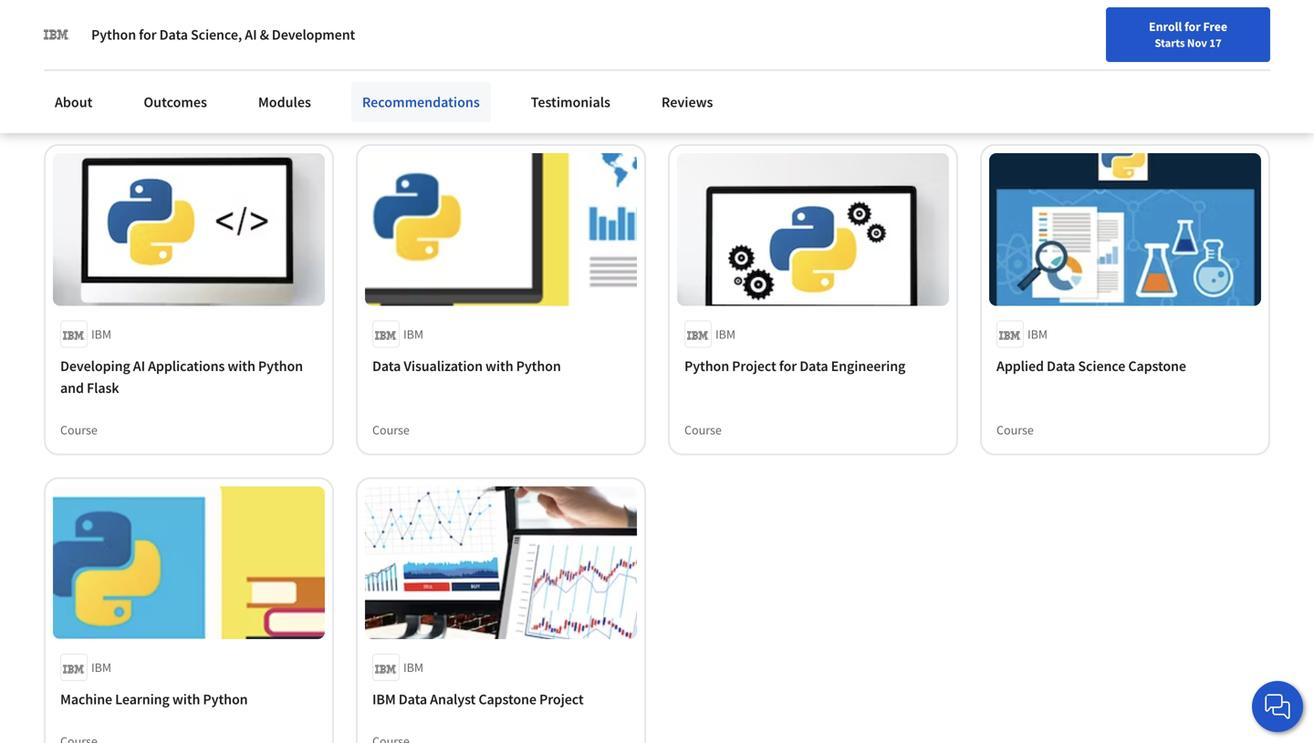 Task type: describe. For each thing, give the bounding box(es) containing it.
python inside "data visualization with python" link
[[516, 357, 561, 376]]

ibm for machine
[[91, 660, 111, 677]]

modules link
[[247, 82, 322, 122]]

data visualization with python link
[[372, 356, 630, 377]]

for right coursera image
[[139, 26, 157, 44]]

for inside "link"
[[155, 24, 173, 42]]

applied data science capstone link
[[997, 356, 1254, 377]]

data analysis with python link
[[997, 22, 1254, 44]]

ibm data analyst capstone project
[[372, 691, 584, 709]]

17
[[1210, 36, 1222, 50]]

project for python project for data science
[[108, 24, 152, 42]]

course for python project for data engineering
[[685, 422, 722, 439]]

python inside the python project for data science "link"
[[60, 24, 105, 42]]

data right applied
[[1047, 357, 1076, 376]]

data inside "link"
[[176, 24, 204, 42]]

with for machine learning with python
[[172, 691, 200, 709]]

engineering
[[831, 357, 906, 376]]

python for data science, ai & development
[[91, 26, 355, 44]]

for left engineering
[[779, 357, 797, 376]]

machine learning with python link
[[60, 689, 318, 711]]

visualization
[[404, 357, 483, 376]]

about link
[[44, 82, 104, 122]]

python project for data science link
[[60, 22, 318, 44]]

python inside python project for data engineering link
[[685, 357, 729, 376]]

python inside developing ai applications with python and flask
[[258, 357, 303, 376]]

machine
[[60, 691, 112, 709]]

&
[[260, 26, 269, 44]]

ibm left analyst
[[372, 691, 396, 709]]

ibm for applied
[[1028, 326, 1048, 343]]

recommendations link
[[351, 82, 491, 122]]

science inside the applied data science capstone link
[[1078, 357, 1126, 376]]

certificate
[[753, 88, 808, 105]]

applied
[[997, 357, 1044, 376]]

course for developing ai applications with python and flask
[[60, 422, 98, 439]]

nov
[[1188, 36, 1208, 50]]

learning
[[115, 691, 170, 709]]

outcomes link
[[133, 82, 218, 122]]

analyst
[[430, 691, 476, 709]]

data left 'science,'
[[159, 26, 188, 44]]

applications
[[148, 357, 225, 376]]

course for applied data science capstone
[[997, 422, 1034, 439]]

enroll
[[1149, 18, 1182, 35]]

science inside the python project for data science "link"
[[207, 24, 254, 42]]

0 vertical spatial ai
[[245, 26, 257, 44]]

project for python project for data engineering
[[732, 357, 777, 376]]

course for python project for data science
[[60, 88, 98, 105]]

starts
[[1155, 36, 1185, 50]]

applied data science capstone
[[997, 357, 1187, 376]]

ibm data analyst capstone project link
[[372, 689, 630, 711]]

data left visualization
[[372, 357, 401, 376]]

ai inside developing ai applications with python and flask
[[133, 357, 145, 376]]

python project for data engineering
[[685, 357, 906, 376]]

capstone for analyst
[[479, 691, 537, 709]]

data left analysis
[[997, 24, 1025, 42]]

python project for data engineering link
[[685, 356, 942, 377]]

ibm image
[[44, 22, 69, 47]]



Task type: locate. For each thing, give the bounding box(es) containing it.
flask
[[87, 379, 119, 398]]

2 vertical spatial project
[[540, 691, 584, 709]]

data visualization with python
[[372, 357, 561, 376]]

menu item
[[966, 18, 1083, 78]]

development
[[272, 26, 355, 44]]

developing
[[60, 357, 130, 376]]

1 vertical spatial ai
[[133, 357, 145, 376]]

for
[[1185, 18, 1201, 35], [155, 24, 173, 42], [139, 26, 157, 44], [779, 357, 797, 376]]

professional certificate
[[685, 88, 808, 105]]

with for data visualization with python
[[486, 357, 514, 376]]

coursera image
[[22, 15, 138, 44]]

python inside machine learning with python link
[[203, 691, 248, 709]]

data left engineering
[[800, 357, 828, 376]]

ibm for developing
[[91, 326, 111, 343]]

None search field
[[260, 11, 561, 48]]

0 vertical spatial project
[[108, 24, 152, 42]]

python project for data science
[[60, 24, 254, 42]]

for up the nov
[[1185, 18, 1201, 35]]

show notifications image
[[1102, 23, 1124, 45]]

for inside enroll for free starts nov 17
[[1185, 18, 1201, 35]]

2 horizontal spatial project
[[732, 357, 777, 376]]

testimonials link
[[520, 82, 622, 122]]

outcomes
[[144, 93, 207, 111]]

ai
[[245, 26, 257, 44], [133, 357, 145, 376]]

with right analysis
[[1082, 24, 1110, 42]]

developing ai applications with python and flask link
[[60, 356, 318, 399]]

data analysis with python
[[997, 24, 1157, 42]]

testimonials
[[531, 93, 611, 111]]

project
[[108, 24, 152, 42], [732, 357, 777, 376], [540, 691, 584, 709]]

with right 'learning'
[[172, 691, 200, 709]]

0 vertical spatial capstone
[[1129, 357, 1187, 376]]

ibm up visualization
[[403, 326, 424, 343]]

science left the &
[[207, 24, 254, 42]]

with inside developing ai applications with python and flask
[[228, 357, 255, 376]]

free
[[1203, 18, 1228, 35]]

1 vertical spatial capstone
[[479, 691, 537, 709]]

reviews link
[[651, 82, 724, 122]]

course for data visualization with python
[[372, 422, 410, 439]]

python
[[60, 24, 105, 42], [1112, 24, 1157, 42], [91, 26, 136, 44], [258, 357, 303, 376], [516, 357, 561, 376], [685, 357, 729, 376], [203, 691, 248, 709]]

data
[[176, 24, 204, 42], [997, 24, 1025, 42], [159, 26, 188, 44], [372, 357, 401, 376], [800, 357, 828, 376], [1047, 357, 1076, 376], [399, 691, 427, 709]]

1 vertical spatial project
[[732, 357, 777, 376]]

ibm for python
[[716, 326, 736, 343]]

ibm for data
[[403, 326, 424, 343]]

data left analyst
[[399, 691, 427, 709]]

capstone for science
[[1129, 357, 1187, 376]]

with right visualization
[[486, 357, 514, 376]]

with for data analysis with python
[[1082, 24, 1110, 42]]

ai left the &
[[245, 26, 257, 44]]

course
[[60, 88, 98, 105], [372, 88, 410, 105], [60, 422, 98, 439], [372, 422, 410, 439], [685, 422, 722, 439], [997, 422, 1034, 439]]

chat with us image
[[1263, 693, 1293, 722]]

modules
[[258, 93, 311, 111]]

0 horizontal spatial science
[[207, 24, 254, 42]]

enroll for free starts nov 17
[[1149, 18, 1228, 50]]

reviews
[[662, 93, 713, 111]]

about
[[55, 93, 93, 111]]

project inside "link"
[[108, 24, 152, 42]]

machine learning with python
[[60, 691, 248, 709]]

ibm up machine
[[91, 660, 111, 677]]

ibm up ibm data analyst capstone project
[[403, 660, 424, 677]]

ibm
[[91, 326, 111, 343], [403, 326, 424, 343], [716, 326, 736, 343], [1028, 326, 1048, 343], [91, 660, 111, 677], [403, 660, 424, 677], [372, 691, 396, 709]]

science right applied
[[1078, 357, 1126, 376]]

0 horizontal spatial ai
[[133, 357, 145, 376]]

ibm up applied
[[1028, 326, 1048, 343]]

science
[[207, 24, 254, 42], [1078, 357, 1126, 376]]

0 horizontal spatial capstone
[[479, 691, 537, 709]]

ibm up python project for data engineering
[[716, 326, 736, 343]]

and
[[60, 379, 84, 398]]

1 horizontal spatial science
[[1078, 357, 1126, 376]]

ai right the developing
[[133, 357, 145, 376]]

python inside the data analysis with python link
[[1112, 24, 1157, 42]]

with right the applications
[[228, 357, 255, 376]]

0 horizontal spatial project
[[108, 24, 152, 42]]

for left 'science,'
[[155, 24, 173, 42]]

ibm for ibm
[[403, 660, 424, 677]]

0 vertical spatial science
[[207, 24, 254, 42]]

data up the outcomes link at the left top
[[176, 24, 204, 42]]

1 horizontal spatial project
[[540, 691, 584, 709]]

professional
[[685, 88, 751, 105]]

analysis
[[1028, 24, 1079, 42]]

capstone
[[1129, 357, 1187, 376], [479, 691, 537, 709]]

with
[[1082, 24, 1110, 42], [228, 357, 255, 376], [486, 357, 514, 376], [172, 691, 200, 709]]

science,
[[191, 26, 242, 44]]

ibm up the developing
[[91, 326, 111, 343]]

1 vertical spatial science
[[1078, 357, 1126, 376]]

developing ai applications with python and flask
[[60, 357, 303, 398]]

1 horizontal spatial ai
[[245, 26, 257, 44]]

recommendations
[[362, 93, 480, 111]]

1 horizontal spatial capstone
[[1129, 357, 1187, 376]]



Task type: vqa. For each thing, say whether or not it's contained in the screenshot.
right the images,
no



